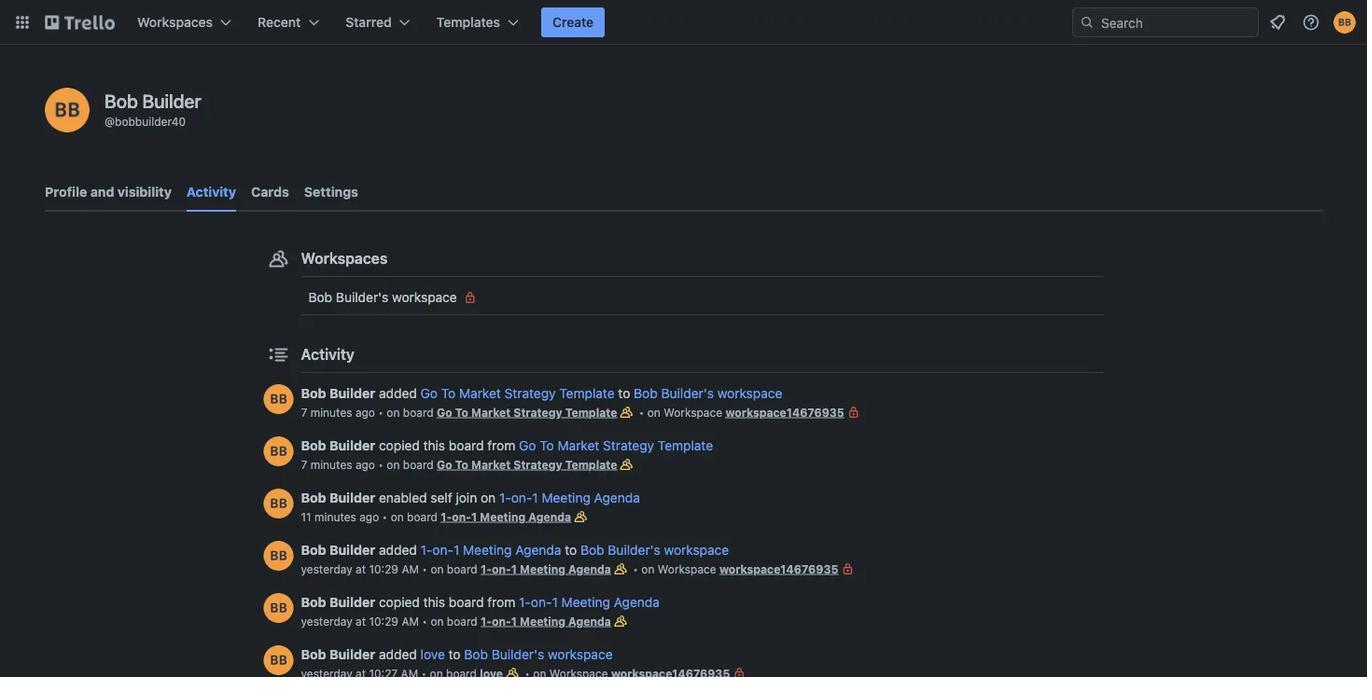 Task type: vqa. For each thing, say whether or not it's contained in the screenshot.
Project Management related to the rightmost Project Management link
no



Task type: locate. For each thing, give the bounding box(es) containing it.
• on workspace workspace14676935 for bob builder added 1-on-1 meeting agenda to bob builder's workspace
[[630, 563, 839, 576]]

2 copied from the top
[[379, 595, 420, 610]]

1 vertical spatial 10:29
[[369, 615, 399, 628]]

1- right the 'join'
[[499, 491, 511, 506]]

activity left cards
[[187, 184, 236, 200]]

7
[[301, 406, 307, 419], [301, 458, 307, 471]]

meeting
[[542, 491, 591, 506], [480, 511, 526, 524], [463, 543, 512, 558], [520, 563, 566, 576], [562, 595, 611, 610], [520, 615, 566, 628]]

from
[[488, 438, 516, 454], [488, 595, 516, 610]]

0 vertical spatial copied
[[379, 438, 420, 454]]

create
[[553, 14, 594, 30]]

self
[[431, 491, 452, 506]]

0 horizontal spatial to
[[449, 647, 461, 663]]

2 vertical spatial this workspace is private. it's not indexed or visible to those outside the workspace. image
[[730, 665, 749, 678]]

minutes
[[311, 406, 352, 419], [311, 458, 352, 471], [315, 511, 356, 524]]

copied up enabled
[[379, 438, 420, 454]]

this workspace is private. it's not indexed or visible to those outside the workspace. image
[[845, 403, 863, 422], [839, 560, 857, 579], [730, 665, 749, 678]]

from for go
[[488, 438, 516, 454]]

ago for enabled self join on
[[360, 511, 379, 524]]

1 vertical spatial workspaces
[[301, 250, 388, 267]]

1 vertical spatial workspace14676935 link
[[720, 563, 839, 576]]

@
[[105, 115, 115, 128]]

0 vertical spatial all members of the workspace can see and edit this board. image
[[571, 508, 590, 526]]

workspaces
[[137, 14, 213, 30], [301, 250, 388, 267]]

this up love
[[423, 595, 445, 610]]

1 horizontal spatial all members of the workspace can see and edit this board. image
[[611, 612, 630, 631]]

love link
[[421, 647, 445, 663]]

bob inside bob builder @ bobbuilder40
[[105, 90, 138, 112]]

2 yesterday at 10:29 am • on board 1-on-1 meeting agenda from the top
[[301, 615, 611, 628]]

1 horizontal spatial to
[[565, 543, 577, 558]]

yesterday at 10:29 am • on board 1-on-1 meeting agenda up "bob builder copied this board from 1-on-1 meeting agenda"
[[301, 563, 611, 576]]

yesterday
[[301, 563, 353, 576], [301, 615, 353, 628]]

all members of the workspace can see and edit this board. image
[[571, 508, 590, 526], [611, 612, 630, 631]]

builder inside bob builder @ bobbuilder40
[[142, 90, 201, 112]]

11 minutes ago • on board 1-on-1 meeting agenda
[[301, 511, 571, 524]]

0 vertical spatial bob builder (bobbuilder40) image
[[1334, 11, 1356, 34]]

sm image
[[461, 288, 480, 307]]

1 vertical spatial copied
[[379, 595, 420, 610]]

2 added from the top
[[379, 543, 417, 558]]

copied up bob builder added love to bob builder's workspace
[[379, 595, 420, 610]]

0 vertical spatial • on workspace workspace14676935
[[636, 406, 845, 419]]

2 yesterday from the top
[[301, 615, 353, 628]]

•
[[378, 406, 384, 419], [639, 406, 644, 419], [378, 458, 384, 471], [382, 511, 388, 524], [422, 563, 428, 576], [633, 563, 638, 576], [422, 615, 428, 628]]

1 vertical spatial yesterday
[[301, 615, 353, 628]]

settings
[[304, 184, 358, 200]]

0 vertical spatial added
[[379, 386, 417, 401]]

3 added from the top
[[379, 647, 417, 663]]

cards link
[[251, 175, 289, 209]]

7 minutes ago • on board go to market strategy template up the 'join'
[[301, 458, 617, 471]]

copied
[[379, 438, 420, 454], [379, 595, 420, 610]]

10:29 up bob builder added love to bob builder's workspace
[[369, 615, 399, 628]]

market
[[459, 386, 501, 401], [471, 406, 511, 419], [558, 438, 600, 454], [471, 458, 511, 471]]

2 vertical spatial ago
[[360, 511, 379, 524]]

1 horizontal spatial bob builder (bobbuilder40) image
[[1334, 11, 1356, 34]]

yesterday at 10:29 am • on board 1-on-1 meeting agenda
[[301, 563, 611, 576], [301, 615, 611, 628]]

activity down 'bob builder's workspace'
[[301, 346, 355, 364]]

builder
[[142, 90, 201, 112], [330, 386, 375, 401], [330, 438, 375, 454], [330, 491, 375, 506], [330, 543, 375, 558], [330, 595, 375, 610], [330, 647, 375, 663]]

1 vertical spatial at
[[356, 615, 366, 628]]

• on workspace workspace14676935
[[636, 406, 845, 419], [630, 563, 839, 576]]

0 vertical spatial 7
[[301, 406, 307, 419]]

this workspace is private. it's not indexed or visible to those outside the workspace. image for bob builder added go to market strategy template to bob builder's workspace
[[845, 403, 863, 422]]

workspaces inside workspaces 'dropdown button'
[[137, 14, 213, 30]]

2 10:29 from the top
[[369, 615, 399, 628]]

bob builder @ bobbuilder40
[[105, 90, 201, 128]]

1 vertical spatial to
[[565, 543, 577, 558]]

bob builder's workspace link for bob builder added go to market strategy template to bob builder's workspace
[[634, 386, 783, 401]]

go
[[421, 386, 438, 401], [437, 406, 452, 419], [519, 438, 536, 454], [437, 458, 452, 471]]

added for go
[[379, 386, 417, 401]]

1
[[532, 491, 538, 506], [471, 511, 477, 524], [454, 543, 460, 558], [511, 563, 517, 576], [552, 595, 558, 610], [511, 615, 517, 628]]

bob builder (bobbuilder40) image
[[1334, 11, 1356, 34], [264, 594, 294, 624]]

0 vertical spatial at
[[356, 563, 366, 576]]

at
[[356, 563, 366, 576], [356, 615, 366, 628]]

workspaces up bob builder @ bobbuilder40
[[137, 14, 213, 30]]

this
[[423, 438, 445, 454], [423, 595, 445, 610]]

1 vertical spatial am
[[402, 615, 419, 628]]

board
[[403, 406, 434, 419], [449, 438, 484, 454], [403, 458, 434, 471], [407, 511, 438, 524], [447, 563, 478, 576], [449, 595, 484, 610], [447, 615, 478, 628]]

bobbuilder40
[[115, 115, 186, 128]]

bob builder added 1-on-1 meeting agenda to bob builder's workspace
[[301, 543, 729, 558]]

recent
[[258, 14, 301, 30]]

all members of the workspace can see and edit this board. image
[[617, 403, 636, 422], [617, 456, 636, 474], [611, 560, 630, 579], [503, 665, 522, 678]]

0 vertical spatial workspace
[[664, 406, 723, 419]]

1 vertical spatial from
[[488, 595, 516, 610]]

settings link
[[304, 175, 358, 209]]

2 vertical spatial added
[[379, 647, 417, 663]]

builder's
[[336, 290, 389, 305], [661, 386, 714, 401], [608, 543, 661, 558], [492, 647, 544, 663]]

1 vertical spatial workspace14676935
[[720, 563, 839, 576]]

from for 1-
[[488, 595, 516, 610]]

workspace for bob builder added 1-on-1 meeting agenda to bob builder's workspace
[[658, 563, 717, 576]]

1 vertical spatial yesterday at 10:29 am • on board 1-on-1 meeting agenda
[[301, 615, 611, 628]]

yesterday at 10:29 am • on board 1-on-1 meeting agenda down "bob builder copied this board from 1-on-1 meeting agenda"
[[301, 615, 611, 628]]

on-
[[511, 491, 532, 506], [452, 511, 471, 524], [433, 543, 454, 558], [492, 563, 511, 576], [531, 595, 552, 610], [492, 615, 511, 628]]

2 this from the top
[[423, 595, 445, 610]]

workspace14676935 link
[[726, 406, 845, 419], [720, 563, 839, 576]]

am up bob builder added love to bob builder's workspace
[[402, 615, 419, 628]]

1- down "bob builder copied this board from 1-on-1 meeting agenda"
[[481, 615, 492, 628]]

1-on-1 meeting agenda link
[[499, 491, 640, 506], [441, 511, 571, 524], [421, 543, 561, 558], [481, 563, 611, 576], [519, 595, 660, 610], [481, 615, 611, 628]]

2 vertical spatial minutes
[[315, 511, 356, 524]]

1 vertical spatial • on workspace workspace14676935
[[630, 563, 839, 576]]

1 horizontal spatial workspaces
[[301, 250, 388, 267]]

10:29 down enabled
[[369, 563, 399, 576]]

bob builder's workspace link for bob builder added love to bob builder's workspace
[[464, 647, 613, 663]]

1- down self
[[441, 511, 452, 524]]

bob builder copied this board from go to market strategy template
[[301, 438, 713, 454]]

workspace
[[664, 406, 723, 419], [658, 563, 717, 576]]

1 7 from the top
[[301, 406, 307, 419]]

1 added from the top
[[379, 386, 417, 401]]

1 vertical spatial ago
[[356, 458, 375, 471]]

0 vertical spatial workspaces
[[137, 14, 213, 30]]

workspaces up 'bob builder's workspace'
[[301, 250, 388, 267]]

on
[[387, 406, 400, 419], [648, 406, 661, 419], [387, 458, 400, 471], [481, 491, 496, 506], [391, 511, 404, 524], [431, 563, 444, 576], [642, 563, 655, 576], [431, 615, 444, 628]]

1 vertical spatial this
[[423, 595, 445, 610]]

1 copied from the top
[[379, 438, 420, 454]]

1 vertical spatial all members of the workspace can see and edit this board. image
[[611, 612, 630, 631]]

2 from from the top
[[488, 595, 516, 610]]

2 horizontal spatial to
[[618, 386, 630, 401]]

this for go
[[423, 438, 445, 454]]

agenda
[[594, 491, 640, 506], [529, 511, 571, 524], [516, 543, 561, 558], [569, 563, 611, 576], [614, 595, 660, 610], [569, 615, 611, 628]]

10:29
[[369, 563, 399, 576], [369, 615, 399, 628]]

activity
[[187, 184, 236, 200], [301, 346, 355, 364]]

and
[[90, 184, 114, 200]]

0 vertical spatial am
[[402, 563, 419, 576]]

0 vertical spatial from
[[488, 438, 516, 454]]

ago
[[356, 406, 375, 419], [356, 458, 375, 471], [360, 511, 379, 524]]

0 horizontal spatial activity
[[187, 184, 236, 200]]

am down the 11 minutes ago • on board 1-on-1 meeting agenda
[[402, 563, 419, 576]]

bob builder's workspace link for bob builder added 1-on-1 meeting agenda to bob builder's workspace
[[581, 543, 729, 558]]

added
[[379, 386, 417, 401], [379, 543, 417, 558], [379, 647, 417, 663]]

bob builder copied this board from 1-on-1 meeting agenda
[[301, 595, 660, 610]]

enabled
[[379, 491, 427, 506]]

1 am from the top
[[402, 563, 419, 576]]

0 vertical spatial workspace14676935 link
[[726, 406, 845, 419]]

1 vertical spatial this workspace is private. it's not indexed or visible to those outside the workspace. image
[[839, 560, 857, 579]]

0 vertical spatial this
[[423, 438, 445, 454]]

0 vertical spatial workspace14676935
[[726, 406, 845, 419]]

all members of the workspace can see and edit this board. image for bob builder copied this board from 1-on-1 meeting agenda
[[611, 612, 630, 631]]

cards
[[251, 184, 289, 200]]

1-
[[499, 491, 511, 506], [441, 511, 452, 524], [421, 543, 433, 558], [481, 563, 492, 576], [519, 595, 531, 610], [481, 615, 492, 628]]

create button
[[541, 7, 605, 37]]

to
[[441, 386, 456, 401], [455, 406, 469, 419], [540, 438, 554, 454], [455, 458, 469, 471]]

1 vertical spatial 7
[[301, 458, 307, 471]]

workspace14676935
[[726, 406, 845, 419], [720, 563, 839, 576]]

back to home image
[[45, 7, 115, 37]]

2 vertical spatial to
[[449, 647, 461, 663]]

1 vertical spatial added
[[379, 543, 417, 558]]

0 vertical spatial this workspace is private. it's not indexed or visible to those outside the workspace. image
[[845, 403, 863, 422]]

7 minutes ago • on board go to market strategy template up bob builder copied this board from go to market strategy template
[[301, 406, 617, 419]]

7 minutes ago • on board go to market strategy template
[[301, 406, 617, 419], [301, 458, 617, 471]]

0 vertical spatial 10:29
[[369, 563, 399, 576]]

all members of the workspace can see and edit this board. image for bob builder enabled self join on 1-on-1 meeting agenda
[[571, 508, 590, 526]]

bob for bob builder @ bobbuilder40
[[105, 90, 138, 112]]

0 horizontal spatial workspaces
[[137, 14, 213, 30]]

1 vertical spatial workspace
[[658, 563, 717, 576]]

go to market strategy template link
[[421, 386, 615, 401], [437, 406, 617, 419], [519, 438, 713, 454], [437, 458, 617, 471]]

bob
[[105, 90, 138, 112], [309, 290, 332, 305], [301, 386, 326, 401], [634, 386, 658, 401], [301, 438, 326, 454], [301, 491, 326, 506], [301, 543, 326, 558], [581, 543, 605, 558], [301, 595, 326, 610], [301, 647, 326, 663], [464, 647, 488, 663]]

0 vertical spatial yesterday at 10:29 am • on board 1-on-1 meeting agenda
[[301, 563, 611, 576]]

to for 1-on-1 meeting agenda
[[565, 543, 577, 558]]

1 from from the top
[[488, 438, 516, 454]]

0 vertical spatial yesterday
[[301, 563, 353, 576]]

starred
[[346, 14, 392, 30]]

11
[[301, 511, 311, 524]]

0 vertical spatial to
[[618, 386, 630, 401]]

0 horizontal spatial all members of the workspace can see and edit this board. image
[[571, 508, 590, 526]]

from down 'bob builder added 1-on-1 meeting agenda to bob builder's workspace'
[[488, 595, 516, 610]]

1 vertical spatial minutes
[[311, 458, 352, 471]]

bob for bob builder added go to market strategy template to bob builder's workspace
[[301, 386, 326, 401]]

to
[[618, 386, 630, 401], [565, 543, 577, 558], [449, 647, 461, 663]]

bob builder's workspace
[[309, 290, 457, 305]]

1 vertical spatial activity
[[301, 346, 355, 364]]

starred button
[[334, 7, 422, 37]]

bob builder (bobbuilder40) image
[[45, 88, 90, 133], [264, 385, 294, 414], [264, 437, 294, 467], [264, 489, 294, 519], [264, 541, 294, 571], [264, 646, 294, 676]]

this for 1-
[[423, 595, 445, 610]]

am
[[402, 563, 419, 576], [402, 615, 419, 628]]

template
[[559, 386, 615, 401], [565, 406, 617, 419], [658, 438, 713, 454], [565, 458, 617, 471]]

0 vertical spatial 7 minutes ago • on board go to market strategy template
[[301, 406, 617, 419]]

strategy
[[505, 386, 556, 401], [514, 406, 562, 419], [603, 438, 654, 454], [514, 458, 562, 471]]

visibility
[[118, 184, 172, 200]]

1 this from the top
[[423, 438, 445, 454]]

minutes for bob builder copied this board from go to market strategy template
[[311, 458, 352, 471]]

• on workspace workspace14676935 for bob builder added go to market strategy template to bob builder's workspace
[[636, 406, 845, 419]]

1 horizontal spatial activity
[[301, 346, 355, 364]]

workspace
[[392, 290, 457, 305], [718, 386, 783, 401], [664, 543, 729, 558], [548, 647, 613, 663]]

bob builder's workspace link
[[301, 283, 1104, 313], [634, 386, 783, 401], [581, 543, 729, 558], [464, 647, 613, 663]]

1 vertical spatial 7 minutes ago • on board go to market strategy template
[[301, 458, 617, 471]]

from up bob builder enabled self join on 1-on-1 meeting agenda
[[488, 438, 516, 454]]

this up self
[[423, 438, 445, 454]]

2 7 minutes ago • on board go to market strategy template from the top
[[301, 458, 617, 471]]

0 horizontal spatial bob builder (bobbuilder40) image
[[264, 594, 294, 624]]



Task type: describe. For each thing, give the bounding box(es) containing it.
minutes for bob builder enabled self join on 1-on-1 meeting agenda
[[315, 511, 356, 524]]

builder for bob builder copied this board from 1-on-1 meeting agenda
[[330, 595, 375, 610]]

2 at from the top
[[356, 615, 366, 628]]

recent button
[[246, 7, 331, 37]]

bob for bob builder added love to bob builder's workspace
[[301, 647, 326, 663]]

builder for bob builder copied this board from go to market strategy template
[[330, 438, 375, 454]]

ago for copied this board from
[[356, 458, 375, 471]]

added for 1-
[[379, 543, 417, 558]]

primary element
[[0, 0, 1368, 45]]

bob builder (bobbuilder40) image inside primary element
[[1334, 11, 1356, 34]]

profile and visibility link
[[45, 175, 172, 209]]

bob builder added go to market strategy template to bob builder's workspace
[[301, 386, 783, 401]]

bob for bob builder copied this board from 1-on-1 meeting agenda
[[301, 595, 326, 610]]

workspace for bob builder added go to market strategy template to bob builder's workspace
[[664, 406, 723, 419]]

this workspace is private. it's not indexed or visible to those outside the workspace. image for bob builder added 1-on-1 meeting agenda to bob builder's workspace
[[839, 560, 857, 579]]

bob for bob builder enabled self join on 1-on-1 meeting agenda
[[301, 491, 326, 506]]

builder for bob builder @ bobbuilder40
[[142, 90, 201, 112]]

workspaces button
[[126, 7, 243, 37]]

builder for bob builder added love to bob builder's workspace
[[330, 647, 375, 663]]

builder for bob builder added go to market strategy template to bob builder's workspace
[[330, 386, 375, 401]]

bob builder added love to bob builder's workspace
[[301, 647, 613, 663]]

templates
[[437, 14, 500, 30]]

bob for bob builder added 1-on-1 meeting agenda to bob builder's workspace
[[301, 543, 326, 558]]

profile
[[45, 184, 87, 200]]

2 am from the top
[[402, 615, 419, 628]]

added for love
[[379, 647, 417, 663]]

profile and visibility
[[45, 184, 172, 200]]

1 vertical spatial bob builder (bobbuilder40) image
[[264, 594, 294, 624]]

copied for bob builder copied this board from 1-on-1 meeting agenda
[[379, 595, 420, 610]]

love
[[421, 647, 445, 663]]

1- down the 11 minutes ago • on board 1-on-1 meeting agenda
[[421, 543, 433, 558]]

join
[[456, 491, 477, 506]]

1 yesterday from the top
[[301, 563, 353, 576]]

builder for bob builder enabled self join on 1-on-1 meeting agenda
[[330, 491, 375, 506]]

search image
[[1080, 15, 1095, 30]]

workspace14676935 link for bob builder added go to market strategy template to bob builder's workspace
[[726, 406, 845, 419]]

1- up "bob builder copied this board from 1-on-1 meeting agenda"
[[481, 563, 492, 576]]

0 vertical spatial ago
[[356, 406, 375, 419]]

bob builder enabled self join on 1-on-1 meeting agenda
[[301, 491, 640, 506]]

1- down 'bob builder added 1-on-1 meeting agenda to bob builder's workspace'
[[519, 595, 531, 610]]

0 vertical spatial minutes
[[311, 406, 352, 419]]

1 yesterday at 10:29 am • on board 1-on-1 meeting agenda from the top
[[301, 563, 611, 576]]

templates button
[[425, 7, 530, 37]]

workspace14676935 link for bob builder added 1-on-1 meeting agenda to bob builder's workspace
[[720, 563, 839, 576]]

2 7 from the top
[[301, 458, 307, 471]]

open information menu image
[[1302, 13, 1321, 32]]

workspace14676935 for bob builder added go to market strategy template to bob builder's workspace
[[726, 406, 845, 419]]

copied for bob builder copied this board from go to market strategy template
[[379, 438, 420, 454]]

1 10:29 from the top
[[369, 563, 399, 576]]

activity link
[[187, 175, 236, 212]]

to for go to market strategy template
[[618, 386, 630, 401]]

1 at from the top
[[356, 563, 366, 576]]

workspace14676935 for bob builder added 1-on-1 meeting agenda to bob builder's workspace
[[720, 563, 839, 576]]

bob for bob builder's workspace
[[309, 290, 332, 305]]

0 vertical spatial activity
[[187, 184, 236, 200]]

bob for bob builder copied this board from go to market strategy template
[[301, 438, 326, 454]]

Search field
[[1095, 8, 1258, 36]]

builder for bob builder added 1-on-1 meeting agenda to bob builder's workspace
[[330, 543, 375, 558]]

0 notifications image
[[1267, 11, 1289, 34]]

1 7 minutes ago • on board go to market strategy template from the top
[[301, 406, 617, 419]]



